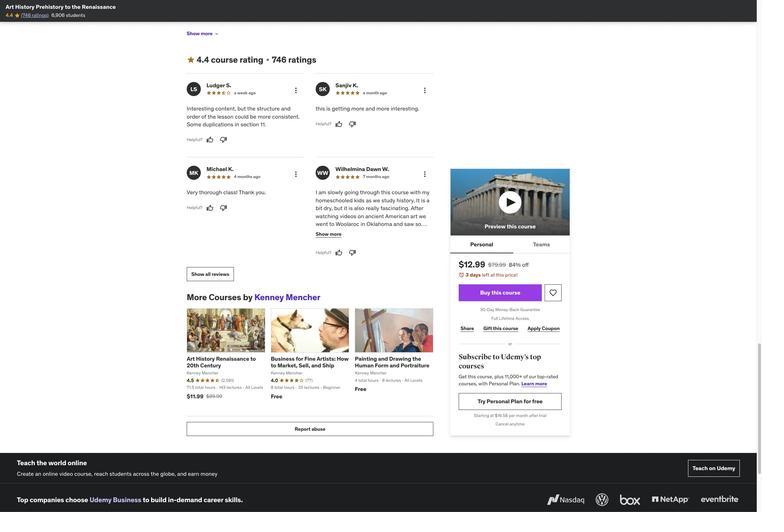 Task type: locate. For each thing, give the bounding box(es) containing it.
4.4 for 4.4 course rating
[[197, 54, 209, 65]]

months up thank on the top of page
[[237, 174, 252, 180]]

to inside subscribe to udemy's top courses
[[493, 353, 500, 362]]

it
[[416, 197, 420, 204]]

lectures down 2591 reviews element
[[227, 385, 242, 391]]

1 vertical spatial we
[[419, 213, 426, 220]]

all levels for 8 lectures
[[405, 378, 423, 383]]

for left fine
[[296, 355, 303, 363]]

with inside get this course, plus 11,000+ of our top-rated courses, with personal plan.
[[479, 381, 488, 387]]

and down a month ago
[[366, 105, 375, 112]]

personal down plus
[[489, 381, 508, 387]]

at left $16.58
[[490, 413, 494, 419]]

mark review by sanjiv k. as unhelpful image
[[349, 121, 356, 128]]

show inside button
[[191, 271, 204, 278]]

netapp image
[[651, 493, 691, 508]]

total right 71.5
[[195, 385, 204, 391]]

lectures down painting and drawing the human form and portraiture kenney mencher
[[386, 378, 401, 383]]

1 horizontal spatial lectures
[[304, 385, 319, 391]]

personal inside get this course, plus 11,000+ of our top-rated courses, with personal plan.
[[489, 381, 508, 387]]

ago right week
[[249, 90, 256, 96]]

world
[[48, 459, 66, 468]]

renaissance inside art history renaissance to 20th century kenney mencher
[[216, 355, 249, 363]]

udemy inside "link"
[[717, 465, 736, 472]]

for left free
[[524, 398, 531, 405]]

teach for on
[[693, 465, 708, 472]]

by
[[243, 292, 253, 303]]

to inside art history renaissance to 20th century kenney mencher
[[250, 355, 256, 363]]

course up back
[[503, 289, 521, 296]]

4 for 4 total hours
[[355, 378, 358, 383]]

show left all
[[191, 271, 204, 278]]

show down "education"
[[187, 30, 200, 37]]

reach
[[94, 471, 108, 478]]

access
[[516, 316, 529, 321]]

1 horizontal spatial for
[[524, 398, 531, 405]]

cincinnati,
[[241, 25, 265, 31], [266, 25, 289, 31]]

kenney inside painting and drawing the human form and portraiture kenney mencher
[[355, 371, 369, 376]]

cincinnati, right university
[[241, 25, 265, 31]]

abuse
[[312, 426, 325, 433]]

4.4 right medium icon
[[197, 54, 209, 65]]

wishlist image
[[549, 289, 558, 297]]

ago for you.
[[253, 174, 261, 180]]

in down the could
[[235, 121, 239, 128]]

0 horizontal spatial 4.4
[[6, 12, 13, 18]]

painting right mfa
[[311, 25, 329, 31]]

hours left '33'
[[284, 385, 295, 391]]

1 horizontal spatial udemy
[[717, 465, 736, 472]]

0 vertical spatial history
[[15, 3, 35, 10]]

total down 4.0
[[274, 385, 283, 391]]

try
[[478, 398, 486, 405]]

is left "getting"
[[326, 105, 331, 112]]

of inside get this course, plus 11,000+ of our top-rated courses, with personal plan.
[[524, 374, 528, 380]]

on down also
[[358, 213, 364, 220]]

0 vertical spatial 4.4
[[6, 12, 13, 18]]

this right buy
[[492, 289, 502, 296]]

and up consistent.
[[281, 105, 291, 112]]

ago
[[249, 90, 256, 96], [380, 90, 387, 96], [253, 174, 261, 180], [382, 174, 389, 180]]

0 vertical spatial with
[[410, 189, 421, 196]]

1 vertical spatial history
[[196, 355, 215, 363]]

and left earn
[[177, 471, 187, 478]]

business inside business for fine artists: how to market, sell, and ship kenney mencher
[[271, 355, 295, 363]]

american
[[385, 213, 409, 220]]

1 vertical spatial k.
[[228, 166, 234, 173]]

century
[[200, 362, 221, 369]]

learned
[[399, 229, 418, 236]]

business for fine artists: how to market, sell, and ship link
[[271, 355, 349, 369]]

for inside business for fine artists: how to market, sell, and ship kenney mencher
[[296, 355, 303, 363]]

kenney inside business for fine artists: how to market, sell, and ship kenney mencher
[[271, 371, 285, 376]]

month up anytime
[[516, 413, 528, 419]]

more right many
[[330, 231, 342, 238]]

cincinnati, left mfa
[[266, 25, 289, 31]]

1 horizontal spatial renaissance
[[216, 355, 249, 363]]

wilhelmina dawn w.
[[336, 166, 389, 173]]

be
[[250, 113, 257, 120]]

study
[[382, 197, 395, 204]]

k. right michael
[[228, 166, 234, 173]]

history for renaissance
[[196, 355, 215, 363]]

1 vertical spatial painting
[[355, 355, 377, 363]]

1 vertical spatial all levels
[[245, 385, 263, 391]]

all levels down portraiture
[[405, 378, 423, 383]]

8 for 8 total hours
[[271, 385, 274, 391]]

buy
[[480, 289, 490, 296]]

interesting content, but the structure and order of the lesson could be more consistent. some duplications in section 11.
[[187, 105, 300, 128]]

is right it
[[421, 197, 425, 204]]

0 horizontal spatial k.
[[228, 166, 234, 173]]

but left it on the top left of the page
[[334, 205, 343, 212]]

0 horizontal spatial online
[[43, 471, 58, 478]]

month up this is getting more and more interesting.
[[366, 90, 379, 96]]

this inside i am slowly going through this course with my homeschooled kids as we study history. it is a bit dry, but it is also really fascinating. after watching videos on ancient american art we went to woolaroc in oklahoma and saw so many examples of things we had learned about.
[[381, 189, 391, 196]]

demand
[[177, 496, 202, 505]]

all right 143 lectures
[[245, 385, 250, 391]]

very thorough class! thank you.
[[187, 189, 266, 196]]

course up history.
[[392, 189, 409, 196]]

$89.99
[[206, 394, 222, 400]]

price!
[[505, 272, 518, 279]]

1 vertical spatial udemy
[[90, 496, 112, 505]]

mark review by sanjiv k. as helpful image
[[335, 121, 342, 128]]

alarm image
[[459, 273, 465, 278]]

1 vertical spatial levels
[[251, 385, 263, 391]]

1 vertical spatial art
[[187, 355, 195, 363]]

1 vertical spatial is
[[421, 197, 425, 204]]

2 horizontal spatial a
[[427, 197, 430, 204]]

1 horizontal spatial with
[[479, 381, 488, 387]]

0 horizontal spatial all levels
[[245, 385, 263, 391]]

1 vertical spatial business
[[113, 496, 141, 505]]

personal down preview
[[470, 241, 493, 248]]

0 horizontal spatial students
[[66, 12, 85, 18]]

show more button down "education"
[[187, 27, 220, 41]]

1 horizontal spatial levels
[[411, 378, 423, 383]]

consistent.
[[272, 113, 300, 120]]

0 horizontal spatial 4
[[234, 174, 237, 180]]

helpful? left mark review by michael k. as helpful icon
[[187, 205, 203, 211]]

course, inside get this course, plus 11,000+ of our top-rated courses, with personal plan.
[[477, 374, 493, 380]]

0 horizontal spatial 8
[[271, 385, 274, 391]]

1 vertical spatial show more
[[316, 231, 342, 238]]

0 horizontal spatial hours
[[205, 385, 215, 391]]

s.
[[226, 82, 231, 89]]

buy this course
[[480, 289, 521, 296]]

1 vertical spatial with
[[479, 381, 488, 387]]

additional actions for review by wilhelmina dawn w. image
[[421, 170, 429, 179]]

1 horizontal spatial 4.4
[[197, 54, 209, 65]]

33 lectures
[[298, 385, 319, 391]]

mencher inside business for fine artists: how to market, sell, and ship kenney mencher
[[286, 371, 303, 376]]

0 horizontal spatial udemy
[[90, 496, 112, 505]]

in up things
[[361, 221, 365, 228]]

online
[[68, 459, 87, 468], [43, 471, 58, 478]]

0 vertical spatial show
[[187, 30, 200, 37]]

0 vertical spatial all levels
[[405, 378, 423, 383]]

form
[[375, 362, 389, 369]]

money-
[[496, 307, 510, 313]]

teach inside teach the world online create an online video course, reach students across the globe, and earn money
[[17, 459, 35, 468]]

1 horizontal spatial show more
[[316, 231, 342, 238]]

we right art
[[419, 213, 426, 220]]

at right left
[[491, 272, 495, 279]]

1 horizontal spatial hours
[[284, 385, 295, 391]]

0 horizontal spatial lectures
[[227, 385, 242, 391]]

0 vertical spatial udemy
[[717, 465, 736, 472]]

videos
[[340, 213, 356, 220]]

kenney down 20th
[[187, 371, 201, 376]]

online up video
[[68, 459, 87, 468]]

course for gift this course
[[503, 326, 518, 332]]

eventbrite image
[[700, 493, 740, 508]]

on inside teach on udemy "link"
[[709, 465, 716, 472]]

students down art history prehistory to the renaissance
[[66, 12, 85, 18]]

preview this course button
[[450, 169, 570, 236]]

online right an
[[43, 471, 58, 478]]

k. for sanjiv k.
[[353, 82, 358, 89]]

personal up $16.58
[[487, 398, 510, 405]]

1 horizontal spatial but
[[334, 205, 343, 212]]

2 months from the left
[[366, 174, 381, 180]]

0 horizontal spatial in
[[235, 121, 239, 128]]

4.0
[[271, 378, 278, 384]]

ago down w.
[[382, 174, 389, 180]]

2591 reviews element
[[221, 378, 234, 384]]

2 vertical spatial is
[[349, 205, 353, 212]]

a for sanjiv k.
[[363, 90, 365, 96]]

mencher inside painting and drawing the human form and portraiture kenney mencher
[[370, 371, 387, 376]]

dawn
[[366, 166, 381, 173]]

course inside i am slowly going through this course with my homeschooled kids as we study history. it is a bit dry, but it is also really fascinating. after watching videos on ancient american art we went to woolaroc in oklahoma and saw so many examples of things we had learned about.
[[392, 189, 409, 196]]

of down interesting
[[202, 113, 206, 120]]

1 vertical spatial month
[[516, 413, 528, 419]]

0 vertical spatial levels
[[411, 378, 423, 383]]

8 down 4.0
[[271, 385, 274, 391]]

additional actions for review by sanjiv k. image
[[421, 86, 429, 95]]

0 vertical spatial 8
[[382, 378, 385, 383]]

course up teams
[[518, 223, 536, 230]]

udemy up eventbrite image
[[717, 465, 736, 472]]

is right it on the top left of the page
[[349, 205, 353, 212]]

free
[[355, 386, 367, 393], [271, 393, 282, 400]]

of left things
[[356, 229, 361, 236]]

top
[[17, 496, 28, 505]]

renaissance up (2,591)
[[216, 355, 249, 363]]

helpful? left mark review by ludger s. as helpful icon
[[187, 137, 203, 142]]

bit
[[316, 205, 322, 212]]

free
[[532, 398, 543, 405]]

more up 11.
[[258, 113, 271, 120]]

0 horizontal spatial show more button
[[187, 27, 220, 41]]

ls
[[191, 86, 197, 93]]

subscribe
[[459, 353, 492, 362]]

4.4 left (746
[[6, 12, 13, 18]]

hours for art history renaissance to 20th century
[[205, 385, 215, 391]]

how
[[337, 355, 349, 363]]

lectures down 77 reviews element
[[304, 385, 319, 391]]

0 horizontal spatial art
[[6, 3, 14, 10]]

and inside i am slowly going through this course with my homeschooled kids as we study history. it is a bit dry, but it is also really fascinating. after watching videos on ancient american art we went to woolaroc in oklahoma and saw so many examples of things we had learned about.
[[394, 221, 403, 228]]

teach inside "link"
[[693, 465, 708, 472]]

0 vertical spatial business
[[271, 355, 295, 363]]

some
[[187, 121, 201, 128]]

total down human at the bottom
[[358, 378, 367, 383]]

1 vertical spatial free
[[271, 393, 282, 400]]

lectures for business for fine artists: how to market, sell, and ship
[[304, 385, 319, 391]]

and inside teach the world online create an online video course, reach students across the globe, and earn money
[[177, 471, 187, 478]]

hours for business for fine artists: how to market, sell, and ship
[[284, 385, 295, 391]]

1 horizontal spatial total
[[274, 385, 283, 391]]

77 reviews element
[[306, 378, 313, 384]]

really
[[366, 205, 379, 212]]

skills.
[[225, 496, 243, 505]]

show more down went
[[316, 231, 342, 238]]

with right courses,
[[479, 381, 488, 387]]

the up an
[[37, 459, 47, 468]]

1 months from the left
[[237, 174, 252, 180]]

1 horizontal spatial in
[[361, 221, 365, 228]]

courses
[[209, 292, 241, 303]]

through
[[360, 189, 380, 196]]

1 horizontal spatial free
[[355, 386, 367, 393]]

1 vertical spatial all
[[245, 385, 250, 391]]

mark review by ludger s. as helpful image
[[206, 137, 213, 144]]

this right gift
[[493, 326, 502, 332]]

mark review by ludger s. as unhelpful image
[[220, 137, 227, 144]]

lifetime
[[499, 316, 515, 321]]

1 horizontal spatial all levels
[[405, 378, 423, 383]]

0 vertical spatial course,
[[477, 374, 493, 380]]

free down 4 total hours in the left of the page
[[355, 386, 367, 393]]

painting up 4 total hours in the left of the page
[[355, 355, 377, 363]]

of right university
[[236, 25, 240, 31]]

4 for 4 months ago
[[234, 174, 237, 180]]

with up it
[[410, 189, 421, 196]]

dry,
[[324, 205, 333, 212]]

this is getting more and more interesting.
[[316, 105, 419, 112]]

0 horizontal spatial is
[[326, 105, 331, 112]]

art history renaissance to 20th century link
[[187, 355, 256, 369]]

1 vertical spatial at
[[490, 413, 494, 419]]

2 vertical spatial show
[[191, 271, 204, 278]]

xsmall image
[[214, 31, 220, 36]]

1 horizontal spatial cincinnati,
[[266, 25, 289, 31]]

1 vertical spatial 4
[[355, 378, 358, 383]]

more up mark review by sanjiv k. as unhelpful icon
[[351, 105, 364, 112]]

8 lectures
[[382, 378, 401, 383]]

mfa
[[300, 25, 310, 31]]

1 vertical spatial personal
[[489, 381, 508, 387]]

levels for 143 lectures
[[251, 385, 263, 391]]

helpful? left mark review by sanjiv k. as helpful image
[[316, 121, 332, 127]]

a inside i am slowly going through this course with my homeschooled kids as we study history. it is a bit dry, but it is also really fascinating. after watching videos on ancient american art we went to woolaroc in oklahoma and saw so many examples of things we had learned about.
[[427, 197, 430, 204]]

month inside starting at $16.58 per month after trial cancel anytime
[[516, 413, 528, 419]]

and inside interesting content, but the structure and order of the lesson could be more consistent. some duplications in section 11.
[[281, 105, 291, 112]]

and left drawing
[[378, 355, 388, 363]]

plus
[[495, 374, 504, 380]]

4.4 course rating
[[197, 54, 263, 65]]

0 horizontal spatial cincinnati,
[[241, 25, 265, 31]]

helpful?
[[316, 121, 332, 127], [187, 137, 203, 142], [187, 205, 203, 211], [316, 250, 332, 256]]

0 vertical spatial in
[[235, 121, 239, 128]]

homeschooled
[[316, 197, 353, 204]]

painting
[[311, 25, 329, 31], [355, 355, 377, 363]]

0 vertical spatial personal
[[470, 241, 493, 248]]

0 vertical spatial art
[[6, 3, 14, 10]]

0 vertical spatial k.
[[353, 82, 358, 89]]

0 vertical spatial free
[[355, 386, 367, 393]]

course,
[[477, 374, 493, 380], [74, 471, 93, 478]]

0 horizontal spatial month
[[366, 90, 379, 96]]

get this course, plus 11,000+ of our top-rated courses, with personal plan.
[[459, 374, 558, 387]]

on inside i am slowly going through this course with my homeschooled kids as we study history. it is a bit dry, but it is also really fascinating. after watching videos on ancient american art we went to woolaroc in oklahoma and saw so many examples of things we had learned about.
[[358, 213, 364, 220]]

months
[[237, 174, 252, 180], [366, 174, 381, 180]]

1 horizontal spatial all
[[405, 378, 409, 383]]

0 horizontal spatial course,
[[74, 471, 93, 478]]

education 1993-1995  university of cincinnati, cincinnati, oh  mfa painting
[[187, 15, 330, 31]]

tab list
[[450, 236, 570, 254]]

1993-
[[187, 25, 200, 31]]

4.5
[[187, 378, 194, 384]]

k.
[[353, 82, 358, 89], [228, 166, 234, 173]]

1 vertical spatial show more button
[[316, 228, 342, 242]]

show more down "education"
[[187, 30, 213, 37]]

teach on udemy link
[[688, 461, 740, 478]]

ago up this is getting more and more interesting.
[[380, 90, 387, 96]]

udemy right choose
[[90, 496, 112, 505]]

business down across
[[113, 496, 141, 505]]

1 vertical spatial renaissance
[[216, 355, 249, 363]]

2 vertical spatial personal
[[487, 398, 510, 405]]

all for 8 lectures
[[405, 378, 409, 383]]

1 cincinnati, from the left
[[241, 25, 265, 31]]

nasdaq image
[[546, 493, 586, 508]]

in-
[[168, 496, 177, 505]]

but up the could
[[238, 105, 246, 112]]

0 horizontal spatial history
[[15, 3, 35, 10]]

all levels right 143 lectures
[[245, 385, 263, 391]]

of inside education 1993-1995  university of cincinnati, cincinnati, oh  mfa painting
[[236, 25, 240, 31]]

teams button
[[513, 236, 570, 253]]

all right "8 lectures"
[[405, 378, 409, 383]]

top companies choose udemy business to build in-demand career skills.
[[17, 496, 243, 505]]

0 vertical spatial renaissance
[[82, 3, 116, 10]]

kenney up 4.0
[[271, 371, 285, 376]]

more courses by kenney mencher
[[187, 292, 320, 303]]

to inside business for fine artists: how to market, sell, and ship kenney mencher
[[271, 362, 276, 369]]

0 vertical spatial month
[[366, 90, 379, 96]]

1 horizontal spatial painting
[[355, 355, 377, 363]]

on up eventbrite image
[[709, 465, 716, 472]]

0 horizontal spatial painting
[[311, 25, 329, 31]]

renaissance up 6,906 students
[[82, 3, 116, 10]]

1 vertical spatial online
[[43, 471, 58, 478]]

months for k.
[[237, 174, 252, 180]]

$79.99
[[488, 262, 506, 269]]

course, left plus
[[477, 374, 493, 380]]

additional actions for review by michael k. image
[[292, 170, 300, 179]]

0 horizontal spatial show more
[[187, 30, 213, 37]]

a
[[234, 90, 236, 96], [363, 90, 365, 96], [427, 197, 430, 204]]

course, right video
[[74, 471, 93, 478]]

we right as
[[373, 197, 380, 204]]

746 ratings
[[272, 54, 316, 65]]

1 horizontal spatial teach
[[693, 465, 708, 472]]

the right drawing
[[413, 355, 421, 363]]

section
[[241, 121, 259, 128]]

course for preview this course
[[518, 223, 536, 230]]

human
[[355, 362, 374, 369]]

art history prehistory to the renaissance
[[6, 3, 116, 10]]

0 horizontal spatial for
[[296, 355, 303, 363]]

4
[[234, 174, 237, 180], [355, 378, 358, 383]]

0 vertical spatial online
[[68, 459, 87, 468]]

6,906
[[51, 12, 65, 18]]

getting
[[332, 105, 350, 112]]

ago for through
[[382, 174, 389, 180]]

students
[[66, 12, 85, 18], [110, 471, 132, 478]]

months for dawn
[[366, 174, 381, 180]]

business left the sell,
[[271, 355, 295, 363]]

0 vertical spatial show more
[[187, 30, 213, 37]]

0 vertical spatial all
[[405, 378, 409, 383]]

1 horizontal spatial on
[[709, 465, 716, 472]]

of left "our"
[[524, 374, 528, 380]]

the inside painting and drawing the human form and portraiture kenney mencher
[[413, 355, 421, 363]]

week
[[237, 90, 248, 96]]

this right preview
[[507, 223, 517, 230]]

and right the sell,
[[311, 362, 321, 369]]

course down lifetime
[[503, 326, 518, 332]]

(77)
[[306, 378, 313, 383]]

art inside art history renaissance to 20th century kenney mencher
[[187, 355, 195, 363]]

1 vertical spatial on
[[709, 465, 716, 472]]

kenney down human at the bottom
[[355, 371, 369, 376]]

$11.99 $89.99
[[187, 393, 222, 400]]

0 vertical spatial for
[[296, 355, 303, 363]]

am
[[319, 189, 326, 196]]

0 horizontal spatial but
[[238, 105, 246, 112]]

0 horizontal spatial renaissance
[[82, 3, 116, 10]]

going
[[345, 189, 359, 196]]

2 horizontal spatial total
[[358, 378, 367, 383]]

history inside art history renaissance to 20th century kenney mencher
[[196, 355, 215, 363]]

this up study
[[381, 189, 391, 196]]



Task type: vqa. For each thing, say whether or not it's contained in the screenshot.
The But within the I am slowly going through this course with my homeschooled kids as we study history. It is a bit dry, but it is also really fascinating. After watching videos on ancient American art we went to Woolaroc in Oklahoma and saw so many examples of things we had learned about.
yes



Task type: describe. For each thing, give the bounding box(es) containing it.
a for ludger s.
[[234, 90, 236, 96]]

tab list containing personal
[[450, 236, 570, 254]]

8 total hours
[[271, 385, 295, 391]]

total for art history renaissance to 20th century
[[195, 385, 204, 391]]

course, inside teach the world online create an online video course, reach students across the globe, and earn money
[[74, 471, 93, 478]]

in inside interesting content, but the structure and order of the lesson could be more consistent. some duplications in section 11.
[[235, 121, 239, 128]]

all levels for 143 lectures
[[245, 385, 263, 391]]

more down a month ago
[[377, 105, 390, 112]]

udemy business link
[[90, 496, 141, 505]]

my
[[422, 189, 430, 196]]

as
[[366, 197, 372, 204]]

helpful? down about.
[[316, 250, 332, 256]]

helpful? for this is getting more and more interesting.
[[316, 121, 332, 127]]

rating
[[240, 54, 263, 65]]

education
[[187, 15, 215, 22]]

volkswagen image
[[595, 493, 610, 508]]

try personal plan for free link
[[459, 394, 562, 410]]

71.5
[[187, 385, 194, 391]]

this inside get this course, plus 11,000+ of our top-rated courses, with personal plan.
[[468, 374, 476, 380]]

additional actions for review by ludger s. image
[[292, 86, 300, 95]]

4 months ago
[[234, 174, 261, 180]]

portraiture
[[401, 362, 430, 369]]

1 vertical spatial for
[[524, 398, 531, 405]]

box image
[[619, 493, 642, 508]]

of inside interesting content, but the structure and order of the lesson could be more consistent. some duplications in section 11.
[[202, 113, 206, 120]]

mark review by michael k. as helpful image
[[206, 205, 213, 212]]

1 horizontal spatial is
[[349, 205, 353, 212]]

2 vertical spatial we
[[379, 229, 387, 236]]

6,906 students
[[51, 12, 85, 18]]

students inside teach the world online create an online video course, reach students across the globe, and earn money
[[110, 471, 132, 478]]

mark review by wilhelmina dawn w. as unhelpful image
[[349, 250, 356, 257]]

all
[[205, 271, 211, 278]]

71.5 total hours
[[187, 385, 215, 391]]

xsmall image
[[265, 57, 271, 63]]

slowly
[[328, 189, 343, 196]]

ratings)
[[32, 12, 49, 18]]

michael k.
[[207, 166, 234, 173]]

0 vertical spatial we
[[373, 197, 380, 204]]

show all reviews button
[[187, 268, 234, 282]]

apply coupon button
[[526, 322, 562, 336]]

1 vertical spatial show
[[316, 231, 329, 238]]

2 horizontal spatial lectures
[[386, 378, 401, 383]]

and right form
[[390, 362, 400, 369]]

art for art history prehistory to the renaissance
[[6, 3, 14, 10]]

apply
[[528, 326, 541, 332]]

0 vertical spatial show more button
[[187, 27, 220, 41]]

reviews
[[212, 271, 229, 278]]

painting and drawing the human form and portraiture kenney mencher
[[355, 355, 430, 376]]

mark review by michael k. as unhelpful image
[[220, 205, 227, 212]]

k. for michael k.
[[228, 166, 234, 173]]

11,000+
[[505, 374, 522, 380]]

4.4 for 4.4
[[6, 12, 13, 18]]

painting and drawing the human form and portraiture link
[[355, 355, 430, 369]]

report
[[295, 426, 311, 433]]

courses
[[459, 362, 484, 371]]

ludger
[[207, 82, 225, 89]]

try personal plan for free
[[478, 398, 543, 405]]

sanjiv k.
[[336, 82, 358, 89]]

painting inside painting and drawing the human form and portraiture kenney mencher
[[355, 355, 377, 363]]

could
[[235, 113, 249, 120]]

wilhelmina
[[336, 166, 365, 173]]

of inside i am slowly going through this course with my homeschooled kids as we study history. it is a bit dry, but it is also really fascinating. after watching videos on ancient american art we went to woolaroc in oklahoma and saw so many examples of things we had learned about.
[[356, 229, 361, 236]]

with inside i am slowly going through this course with my homeschooled kids as we study history. it is a bit dry, but it is also really fascinating. after watching videos on ancient american art we went to woolaroc in oklahoma and saw so many examples of things we had learned about.
[[410, 189, 421, 196]]

helpful? for very thorough class! thank you.
[[187, 205, 203, 211]]

more down top-
[[535, 381, 547, 387]]

art for art history renaissance to 20th century kenney mencher
[[187, 355, 195, 363]]

about.
[[316, 236, 332, 243]]

left
[[482, 272, 489, 279]]

mencher inside art history renaissance to 20th century kenney mencher
[[202, 371, 219, 376]]

ago for structure
[[249, 90, 256, 96]]

choose
[[65, 496, 88, 505]]

more left xsmall icon
[[201, 30, 213, 37]]

3 days left at this price!
[[466, 272, 518, 279]]

course for buy this course
[[503, 289, 521, 296]]

udemy's
[[501, 353, 529, 362]]

but inside interesting content, but the structure and order of the lesson could be more consistent. some duplications in section 11.
[[238, 105, 246, 112]]

course up s.
[[211, 54, 238, 65]]

7
[[363, 174, 365, 180]]

thorough
[[199, 189, 222, 196]]

teams
[[533, 241, 550, 248]]

report abuse
[[295, 426, 325, 433]]

medium image
[[187, 56, 195, 64]]

the up 6,906 students
[[72, 3, 81, 10]]

helpful? for interesting content, but the structure and order of the lesson could be more consistent. some duplications in section 11.
[[187, 137, 203, 142]]

0 vertical spatial at
[[491, 272, 495, 279]]

3
[[466, 272, 469, 279]]

0 horizontal spatial business
[[113, 496, 141, 505]]

2 horizontal spatial is
[[421, 197, 425, 204]]

0 vertical spatial is
[[326, 105, 331, 112]]

you.
[[256, 189, 266, 196]]

ww
[[317, 169, 328, 177]]

$16.58
[[495, 413, 508, 419]]

create
[[17, 471, 34, 478]]

history for prehistory
[[15, 3, 35, 10]]

interesting.
[[391, 105, 419, 112]]

33
[[298, 385, 303, 391]]

more inside interesting content, but the structure and order of the lesson could be more consistent. some duplications in section 11.
[[258, 113, 271, 120]]

michael
[[207, 166, 227, 173]]

total for business for fine artists: how to market, sell, and ship
[[274, 385, 283, 391]]

teach the world online create an online video course, reach students across the globe, and earn money
[[17, 459, 218, 478]]

0 horizontal spatial free
[[271, 393, 282, 400]]

this down "sk"
[[316, 105, 325, 112]]

artists:
[[317, 355, 336, 363]]

painting inside education 1993-1995  university of cincinnati, cincinnati, oh  mfa painting
[[311, 25, 329, 31]]

but inside i am slowly going through this course with my homeschooled kids as we study history. it is a bit dry, but it is also really fascinating. after watching videos on ancient american art we went to woolaroc in oklahoma and saw so many examples of things we had learned about.
[[334, 205, 343, 212]]

30-
[[480, 307, 487, 313]]

preview
[[485, 223, 506, 230]]

university
[[213, 25, 235, 31]]

mark review by wilhelmina dawn w. as helpful image
[[335, 250, 342, 257]]

gift this course
[[484, 326, 518, 332]]

class!
[[223, 189, 238, 196]]

buy this course button
[[459, 285, 542, 302]]

learn
[[522, 381, 534, 387]]

earn
[[188, 471, 199, 478]]

share
[[461, 326, 474, 332]]

this down the '$79.99'
[[496, 272, 504, 279]]

anytime
[[510, 422, 525, 427]]

all for 143 lectures
[[245, 385, 250, 391]]

an
[[35, 471, 41, 478]]

it
[[344, 205, 347, 212]]

starting at $16.58 per month after trial cancel anytime
[[474, 413, 547, 427]]

lectures for art history renaissance to 20th century
[[227, 385, 242, 391]]

also
[[354, 205, 365, 212]]

the up duplications
[[208, 113, 216, 120]]

2 horizontal spatial hours
[[368, 378, 379, 383]]

market,
[[278, 362, 298, 369]]

prehistory
[[36, 3, 64, 10]]

personal inside personal button
[[470, 241, 493, 248]]

(746
[[21, 12, 31, 18]]

in inside i am slowly going through this course with my homeschooled kids as we study history. it is a bit dry, but it is also really fascinating. after watching videos on ancient american art we went to woolaroc in oklahoma and saw so many examples of things we had learned about.
[[361, 221, 365, 228]]

1 horizontal spatial online
[[68, 459, 87, 468]]

apply coupon
[[528, 326, 560, 332]]

the up be
[[247, 105, 256, 112]]

2 cincinnati, from the left
[[266, 25, 289, 31]]

so
[[416, 221, 421, 228]]

and inside business for fine artists: how to market, sell, and ship kenney mencher
[[311, 362, 321, 369]]

20th
[[187, 362, 199, 369]]

gift
[[484, 326, 492, 332]]

kenney mencher link
[[254, 292, 320, 303]]

days
[[470, 272, 481, 279]]

sell,
[[299, 362, 310, 369]]

personal inside try personal plan for free link
[[487, 398, 510, 405]]

w.
[[382, 166, 389, 173]]

kenney right by
[[254, 292, 284, 303]]

0 vertical spatial students
[[66, 12, 85, 18]]

kenney inside art history renaissance to 20th century kenney mencher
[[187, 371, 201, 376]]

4 total hours
[[355, 378, 379, 383]]

sk
[[319, 86, 327, 93]]

full
[[492, 316, 498, 321]]

ago for and
[[380, 90, 387, 96]]

learn more link
[[522, 381, 547, 387]]

levels for 8 lectures
[[411, 378, 423, 383]]

the left globe,
[[151, 471, 159, 478]]

share button
[[459, 322, 476, 336]]

at inside starting at $16.58 per month after trial cancel anytime
[[490, 413, 494, 419]]

8 for 8 lectures
[[382, 378, 385, 383]]

a month ago
[[363, 90, 387, 96]]

examples
[[331, 229, 355, 236]]

to inside i am slowly going through this course with my homeschooled kids as we study history. it is a bit dry, but it is also really fascinating. after watching videos on ancient american art we went to woolaroc in oklahoma and saw so many examples of things we had learned about.
[[329, 221, 335, 228]]

teach for the
[[17, 459, 35, 468]]



